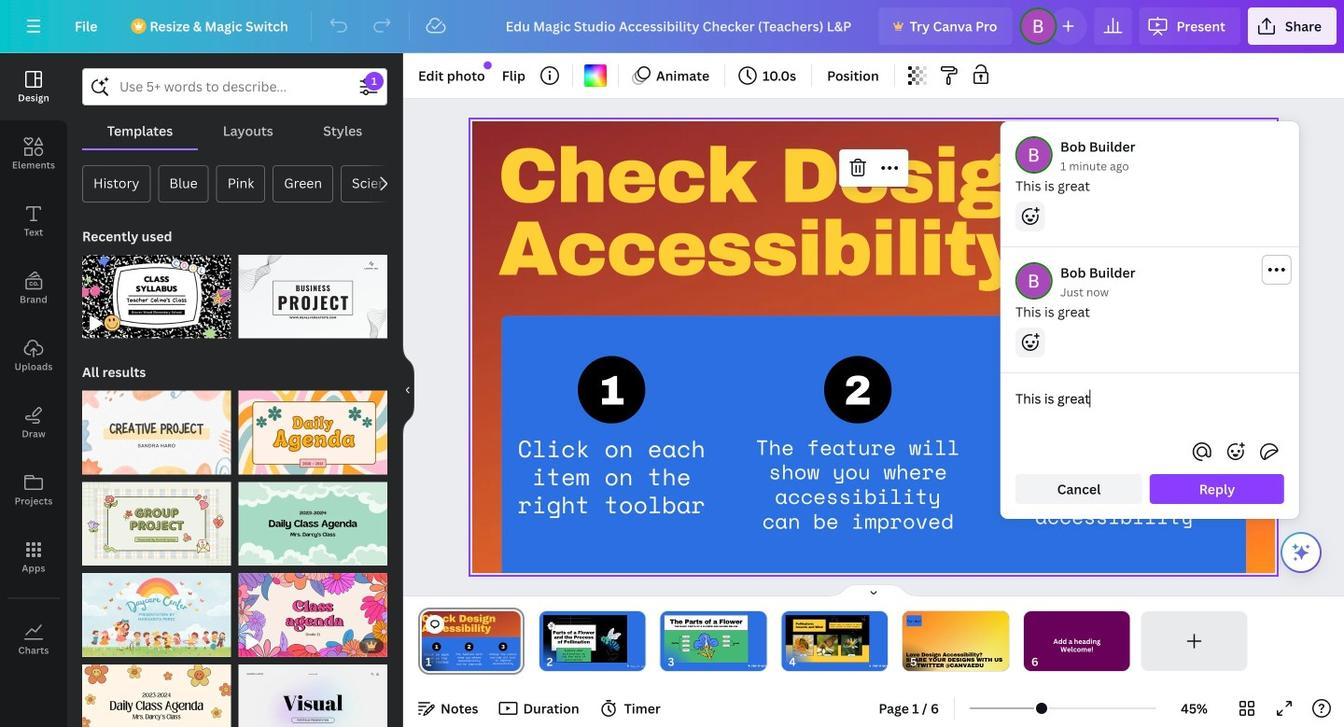 Task type: vqa. For each thing, say whether or not it's contained in the screenshot.
MAIN "menu bar"
yes



Task type: describe. For each thing, give the bounding box(es) containing it.
orange and yellow retro flower power daily class agenda template group
[[82, 654, 231, 727]]

hide image
[[402, 346, 415, 435]]

grey minimalist business project presentation group
[[239, 244, 388, 339]]

2 pink rectangle image from the left
[[665, 616, 748, 663]]

canva assistant image
[[1291, 542, 1313, 564]]

colorful scrapbook nostalgia class syllabus blank education presentation group
[[82, 244, 231, 339]]

colorful watercolor creative project presentation group
[[82, 380, 231, 475]]

main menu bar
[[0, 0, 1345, 53]]

green colorful cute aesthetic group project presentation group
[[82, 471, 231, 566]]



Task type: locate. For each thing, give the bounding box(es) containing it.
0 horizontal spatial pink rectangle image
[[543, 616, 627, 663]]

side panel tab list
[[0, 53, 67, 673]]

pink rectangle image
[[543, 616, 627, 663], [665, 616, 748, 663], [786, 616, 870, 663]]

Zoom button
[[1165, 694, 1225, 724]]

Use 5+ words to describe... search field
[[120, 69, 350, 105]]

page 1 image
[[418, 612, 525, 671]]

3 pink rectangle image from the left
[[786, 616, 870, 663]]

gradient minimal portfolio proposal presentation group
[[239, 654, 388, 727]]

blue green colorful daycare center presentation group
[[82, 562, 231, 657]]

orange groovy retro daily agenda presentation group
[[239, 380, 388, 475]]

hide pages image
[[829, 584, 919, 599]]

Page title text field
[[440, 653, 447, 671]]

1 pink rectangle image from the left
[[543, 616, 627, 663]]

Design title text field
[[491, 7, 872, 45]]

Reply draft. Add a reply or @mention. text field
[[1016, 388, 1285, 430]]

no colour image
[[585, 64, 607, 87]]

2 horizontal spatial pink rectangle image
[[786, 616, 870, 663]]

1 horizontal spatial pink rectangle image
[[665, 616, 748, 663]]

colorful floral illustrative class agenda presentation group
[[239, 562, 388, 657]]

multicolor clouds daily class agenda template group
[[239, 471, 388, 566]]



